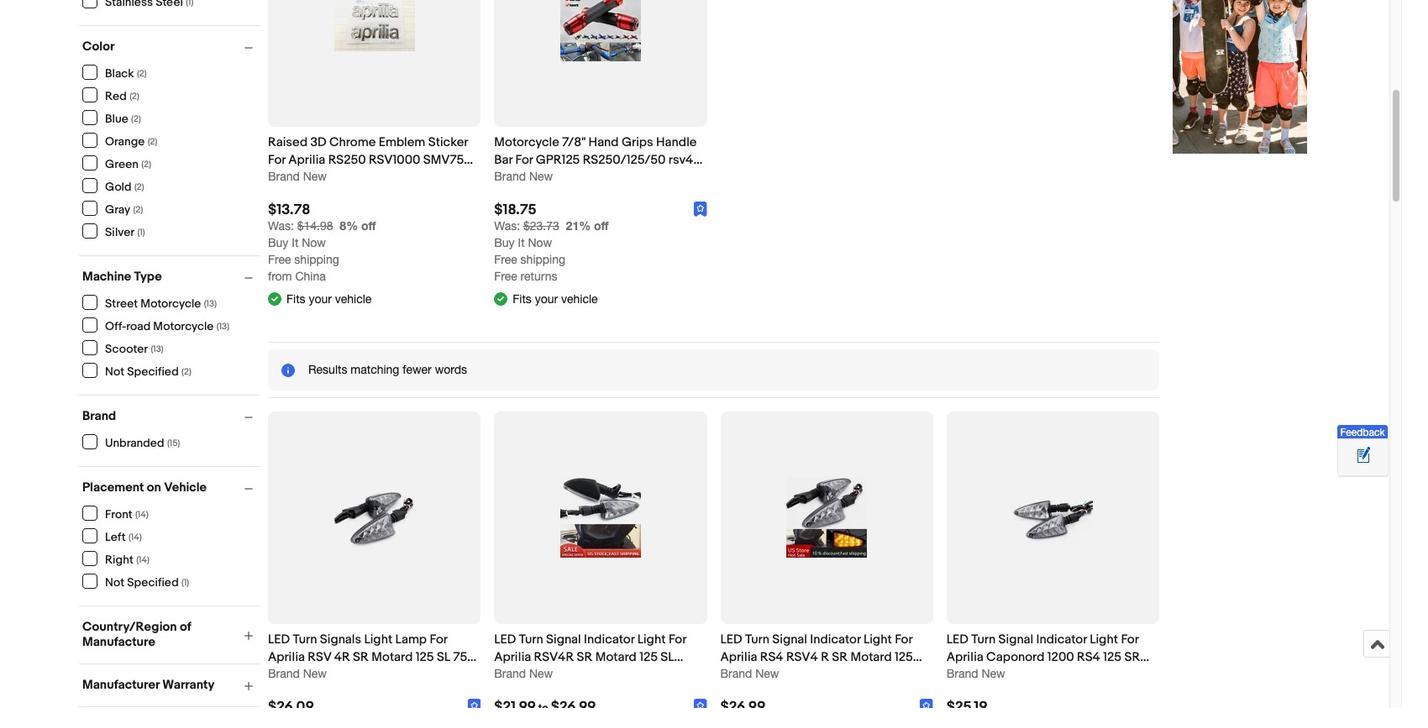 Task type: vqa. For each thing, say whether or not it's contained in the screenshot.
"Silver" to the top
yes



Task type: describe. For each thing, give the bounding box(es) containing it.
advertisement region
[[1173, 0, 1308, 154]]

$14.98
[[297, 220, 333, 233]]

color button
[[82, 39, 260, 55]]

brand for raised 3d chrome emblem sticker for aprilia rs250 rsv1000 smv750 silver decal
[[268, 170, 300, 183]]

warranty
[[162, 677, 215, 693]]

(13) inside scooter (13)
[[151, 343, 164, 354]]

sticker
[[428, 135, 468, 151]]

emblem
[[379, 135, 426, 151]]

1 vertical spatial 750
[[297, 667, 319, 683]]

motard inside led turn signal indicator light for aprilia caponord 1200 rs4 125 sr motard 125
[[947, 667, 988, 683]]

placement on vehicle
[[82, 480, 207, 496]]

led turn signal indicator light for aprilia rsv4r sr motard 125 sl 750/gt shiver
[[494, 632, 686, 683]]

led turn signal indicator light for aprilia rsv4r sr motard 125 sl 750/gt shiver image
[[560, 478, 641, 558]]

front
[[105, 507, 132, 521]]

fits your vehicle for 2nd and text__icon from the left
[[513, 292, 598, 306]]

light for led turn signal indicator light for aprilia caponord 1200 rs4 125 sr motard 125
[[1090, 632, 1118, 648]]

750/gt
[[494, 667, 538, 683]]

sr inside the led turn signal indicator light for aprilia rs4 rsv4 r sr motard 125 sl750 mana
[[832, 650, 848, 666]]

china
[[295, 270, 326, 284]]

(13) inside street motorcycle (13)
[[204, 298, 217, 309]]

street motorcycle (13)
[[105, 296, 217, 310]]

scooter
[[105, 342, 148, 356]]

machine type button
[[82, 269, 260, 285]]

sr inside led turn signal indicator light for aprilia rsv4r sr motard 125 sl 750/gt shiver
[[577, 650, 593, 666]]

brand for led turn signal indicator light for aprilia rsv4r sr motard 125 sl 750/gt shiver
[[494, 667, 526, 681]]

not specified (1)
[[105, 575, 189, 589]]

front (14)
[[105, 507, 149, 521]]

led turn signal indicator light for aprilia caponord 1200 rs4 125 sr motard 125 link
[[947, 631, 1160, 683]]

indicator for rs4
[[1037, 632, 1087, 648]]

$13.78 was: $14.98 8% off buy it now free shipping from china
[[268, 202, 376, 284]]

red
[[105, 89, 127, 103]]

indicator for r
[[810, 632, 861, 648]]

(2) for black
[[137, 68, 147, 79]]

125 inside led turn signals light lamp for aprilia rsv 4r sr motard 125 sl 750 smv 750 mana
[[416, 650, 434, 666]]

led turn signals light lamp for aprilia rsv 4r sr motard 125 sl 750 smv 750 mana image
[[334, 478, 415, 558]]

(14) for front
[[135, 509, 149, 520]]

vehicle for 1st and text__icon from left
[[335, 292, 372, 306]]

brand new for rs250
[[268, 170, 327, 183]]

gpr125
[[536, 152, 580, 168]]

(2) for red
[[130, 90, 139, 101]]

motard inside led turn signals light lamp for aprilia rsv 4r sr motard 125 sl 750 smv 750 mana
[[372, 650, 413, 666]]

new for gpr125
[[529, 170, 553, 183]]

led turn signal indicator light for aprilia rs4 rsv4 r sr motard 125 sl750 mana image
[[787, 478, 867, 558]]

specified for type
[[127, 364, 179, 379]]

off-road motorcycle (13)
[[105, 319, 229, 333]]

country/region of manufacture button
[[82, 619, 260, 650]]

fewer
[[403, 363, 432, 376]]

(2) for gray
[[133, 204, 143, 215]]

smv
[[268, 667, 294, 683]]

free down '$18.75'
[[494, 253, 517, 267]]

gold (2)
[[105, 179, 144, 194]]

country/region
[[82, 619, 177, 635]]

$13.78
[[268, 202, 310, 219]]

right
[[105, 553, 133, 567]]

(15)
[[167, 437, 180, 448]]

raised
[[268, 135, 308, 151]]

motorcycle 7/8" hand grips handle bar for gpr125 rs250/125/50 rsv4 1000 aprc rf image
[[560, 0, 641, 61]]

vehicle
[[164, 480, 207, 496]]

light for led turn signal indicator light for aprilia rs4 rsv4 r sr motard 125 sl750 mana
[[864, 632, 892, 648]]

aprilia for rs4
[[721, 650, 758, 666]]

turn for caponord
[[972, 632, 996, 648]]

3d
[[310, 135, 327, 151]]

sl inside led turn signal indicator light for aprilia rsv4r sr motard 125 sl 750/gt shiver
[[661, 650, 674, 666]]

r
[[821, 650, 829, 666]]

raised 3d chrome emblem sticker for aprilia rs250 rsv1000 smv750 silver decal heading
[[268, 135, 473, 186]]

was: inside was: $23.73 21% off buy it now free shipping free returns
[[494, 220, 520, 233]]

rs250
[[328, 152, 366, 168]]

for for led turn signal indicator light for aprilia caponord 1200 rs4 125 sr motard 125
[[1121, 632, 1139, 648]]

gray
[[105, 202, 130, 216]]

handle
[[656, 135, 697, 151]]

led turn signals light lamp for aprilia rsv 4r sr motard 125 sl 750 smv 750 mana link
[[268, 631, 481, 683]]

off inside was: $23.73 21% off buy it now free shipping free returns
[[594, 219, 609, 233]]

led for led turn signals light lamp for aprilia rsv 4r sr motard 125 sl 750 smv 750 mana
[[268, 632, 290, 648]]

free left returns
[[494, 270, 517, 284]]

unbranded (15)
[[105, 436, 180, 450]]

4r
[[334, 650, 350, 666]]

was: inside $13.78 was: $14.98 8% off buy it now free shipping from china
[[268, 220, 294, 233]]

rs250/125/50
[[583, 152, 666, 168]]

blue
[[105, 111, 128, 126]]

manufacturer warranty button
[[82, 677, 260, 693]]

turn for rsv
[[293, 632, 317, 648]]

sl750
[[721, 667, 756, 683]]

brand for led turn signal indicator light for aprilia caponord 1200 rs4 125 sr motard 125
[[947, 667, 979, 681]]

rsv4
[[787, 650, 818, 666]]

specified for on
[[127, 575, 179, 589]]

from
[[268, 270, 292, 284]]

unbranded
[[105, 436, 164, 450]]

manufacturer
[[82, 677, 160, 693]]

125 inside led turn signal indicator light for aprilia rsv4r sr motard 125 sl 750/gt shiver
[[640, 650, 658, 666]]

for for led turn signal indicator light for aprilia rs4 rsv4 r sr motard 125 sl750 mana
[[895, 632, 913, 648]]

black
[[105, 66, 134, 80]]

2 vertical spatial motorcycle
[[153, 319, 214, 333]]

placement on vehicle button
[[82, 480, 260, 496]]

sl inside led turn signals light lamp for aprilia rsv 4r sr motard 125 sl 750 smv 750 mana
[[437, 650, 451, 666]]

orange
[[105, 134, 145, 148]]

results matching fewer words
[[308, 363, 467, 376]]

scooter (13)
[[105, 342, 164, 356]]

feedback
[[1341, 427, 1385, 438]]

for for raised 3d chrome emblem sticker for aprilia rs250 rsv1000 smv750 silver decal
[[268, 152, 286, 168]]

mana inside the led turn signal indicator light for aprilia rs4 rsv4 r sr motard 125 sl750 mana
[[759, 667, 790, 683]]

now inside $13.78 was: $14.98 8% off buy it now free shipping from china
[[302, 236, 326, 250]]

new for rsv4r
[[529, 667, 553, 681]]

red (2)
[[105, 89, 139, 103]]

for for led turn signal indicator light for aprilia rsv4r sr motard 125 sl 750/gt shiver
[[669, 632, 686, 648]]

aprilia for rsv
[[268, 650, 305, 666]]

left (14)
[[105, 530, 142, 544]]

gray (2)
[[105, 202, 143, 216]]

sr inside led turn signals light lamp for aprilia rsv 4r sr motard 125 sl 750 smv 750 mana
[[353, 650, 369, 666]]

words
[[435, 363, 467, 376]]

rsv1000
[[369, 152, 420, 168]]

raised 3d chrome emblem sticker for aprilia rs250 rsv1000 smv750 silver decal link
[[268, 134, 481, 186]]



Task type: locate. For each thing, give the bounding box(es) containing it.
light inside the led turn signal indicator light for aprilia rs4 rsv4 r sr motard 125 sl750 mana
[[864, 632, 892, 648]]

0 vertical spatial (14)
[[135, 509, 149, 520]]

turn up rsv4r
[[519, 632, 543, 648]]

matching
[[351, 363, 399, 376]]

1 horizontal spatial was:
[[494, 220, 520, 233]]

led inside the led turn signal indicator light for aprilia rs4 rsv4 r sr motard 125 sl750 mana
[[721, 632, 743, 648]]

2 it from the left
[[518, 236, 525, 250]]

motard down 'caponord'
[[947, 667, 988, 683]]

0 horizontal spatial 750
[[297, 667, 319, 683]]

(2) right gray
[[133, 204, 143, 215]]

led turn signals light lamp for aprilia rsv 4r sr motard 125 sl 750 smv 750 mana heading
[[268, 632, 477, 683]]

2 vertical spatial (13)
[[151, 343, 164, 354]]

vehicle down was: $23.73 21% off buy it now free shipping free returns
[[561, 292, 598, 306]]

signals
[[320, 632, 361, 648]]

1 sl from the left
[[437, 650, 451, 666]]

1 fits from the left
[[287, 292, 306, 306]]

(1) inside silver (1)
[[137, 226, 145, 237]]

3 signal from the left
[[999, 632, 1034, 648]]

turn up 'caponord'
[[972, 632, 996, 648]]

2 light from the left
[[638, 632, 666, 648]]

1 horizontal spatial mana
[[759, 667, 790, 683]]

brand new for rs4
[[721, 667, 779, 681]]

smv750
[[423, 152, 472, 168]]

0 horizontal spatial vehicle
[[335, 292, 372, 306]]

(14) for right
[[136, 554, 150, 565]]

green
[[105, 157, 139, 171]]

2 vehicle from the left
[[561, 292, 598, 306]]

motard down 'lamp'
[[372, 650, 413, 666]]

led inside led turn signal indicator light for aprilia rsv4r sr motard 125 sl 750/gt shiver
[[494, 632, 516, 648]]

of
[[180, 619, 191, 635]]

1 horizontal spatial off
[[594, 219, 609, 233]]

none text field containing was:
[[268, 220, 333, 233]]

brand new for rsv4r
[[494, 667, 553, 681]]

0 horizontal spatial mana
[[322, 667, 353, 683]]

turn for rs4
[[745, 632, 770, 648]]

led turn signal indicator light for aprilia caponord 1200 rs4 125 sr motard 125
[[947, 632, 1140, 683]]

1200
[[1048, 650, 1075, 666]]

not specified (2)
[[105, 364, 191, 379]]

1 light from the left
[[364, 632, 393, 648]]

fits down china
[[287, 292, 306, 306]]

0 horizontal spatial buy
[[268, 236, 289, 250]]

2 rs4 from the left
[[1077, 650, 1101, 666]]

1 vehicle from the left
[[335, 292, 372, 306]]

0 horizontal spatial indicator
[[584, 632, 635, 648]]

1 shipping from the left
[[294, 253, 339, 267]]

1 vertical spatial silver
[[105, 225, 135, 239]]

aprilia for rs250
[[289, 152, 325, 168]]

not for machine
[[105, 364, 124, 379]]

(14) right left at the left bottom
[[129, 531, 142, 542]]

new for caponord
[[982, 667, 1006, 681]]

results
[[308, 363, 347, 376]]

none text field containing was:
[[494, 220, 559, 233]]

brand button
[[82, 408, 260, 424]]

1 vertical spatial not
[[105, 575, 124, 589]]

sr right 1200 on the bottom right
[[1125, 650, 1140, 666]]

1 was: from the left
[[268, 220, 294, 233]]

1 horizontal spatial and text__icon image
[[494, 291, 508, 305]]

right (14)
[[105, 553, 150, 567]]

off right 8% at the left of page
[[361, 219, 376, 233]]

for inside led turn signal indicator light for aprilia rsv4r sr motard 125 sl 750/gt shiver
[[669, 632, 686, 648]]

2 signal from the left
[[773, 632, 808, 648]]

$23.73
[[524, 220, 559, 233]]

(13) up not specified (2)
[[151, 343, 164, 354]]

(14) up not specified (1) on the left bottom of the page
[[136, 554, 150, 565]]

1 and text__icon image from the left
[[268, 291, 282, 305]]

led for led turn signal indicator light for aprilia rsv4r sr motard 125 sl 750/gt shiver
[[494, 632, 516, 648]]

1 horizontal spatial sl
[[661, 650, 674, 666]]

1 horizontal spatial it
[[518, 236, 525, 250]]

1 vertical spatial (14)
[[129, 531, 142, 542]]

led for led turn signal indicator light for aprilia rs4 rsv4 r sr motard 125 sl750 mana
[[721, 632, 743, 648]]

buy inside $13.78 was: $14.98 8% off buy it now free shipping from china
[[268, 236, 289, 250]]

for
[[268, 152, 286, 168], [516, 152, 533, 168], [430, 632, 447, 648], [669, 632, 686, 648], [895, 632, 913, 648], [1121, 632, 1139, 648]]

shipping inside was: $23.73 21% off buy it now free shipping free returns
[[521, 253, 566, 267]]

3 led from the left
[[721, 632, 743, 648]]

for inside led turn signal indicator light for aprilia caponord 1200 rs4 125 sr motard 125
[[1121, 632, 1139, 648]]

0 horizontal spatial now
[[302, 236, 326, 250]]

placement
[[82, 480, 144, 496]]

2 shipping from the left
[[521, 253, 566, 267]]

rs4
[[760, 650, 784, 666], [1077, 650, 1101, 666]]

light inside led turn signal indicator light for aprilia caponord 1200 rs4 125 sr motard 125
[[1090, 632, 1118, 648]]

turn inside the led turn signal indicator light for aprilia rs4 rsv4 r sr motard 125 sl750 mana
[[745, 632, 770, 648]]

sr inside led turn signal indicator light for aprilia caponord 1200 rs4 125 sr motard 125
[[1125, 650, 1140, 666]]

aprilia inside the led turn signal indicator light for aprilia rs4 rsv4 r sr motard 125 sl750 mana
[[721, 650, 758, 666]]

your down returns
[[535, 292, 558, 306]]

signal up rsv4r
[[546, 632, 581, 648]]

raised 3d chrome emblem sticker for aprilia rs250 rsv1000 smv750 silver decal image
[[334, 0, 415, 51]]

1 not from the top
[[105, 364, 124, 379]]

light inside led turn signals light lamp for aprilia rsv 4r sr motard 125 sl 750 smv 750 mana
[[364, 632, 393, 648]]

sr right r
[[832, 650, 848, 666]]

fits your vehicle down returns
[[513, 292, 598, 306]]

brand new for gpr125
[[494, 170, 553, 183]]

(2) inside black (2)
[[137, 68, 147, 79]]

1 buy from the left
[[268, 236, 289, 250]]

shipping up returns
[[521, 253, 566, 267]]

led turn signals light lamp for aprilia rsv 4r sr motard 125 sl 750 smv 750 mana
[[268, 632, 475, 683]]

vehicle down $13.78 was: $14.98 8% off buy it now free shipping from china
[[335, 292, 372, 306]]

was: down $13.78
[[268, 220, 294, 233]]

(2) up the brand dropdown button
[[182, 366, 191, 377]]

rsv4r
[[534, 650, 574, 666]]

indicator inside led turn signal indicator light for aprilia rsv4r sr motard 125 sl 750/gt shiver
[[584, 632, 635, 648]]

light
[[364, 632, 393, 648], [638, 632, 666, 648], [864, 632, 892, 648], [1090, 632, 1118, 648]]

silver down gray
[[105, 225, 135, 239]]

4 led from the left
[[947, 632, 969, 648]]

mana inside led turn signals light lamp for aprilia rsv 4r sr motard 125 sl 750 smv 750 mana
[[322, 667, 353, 683]]

125 inside the led turn signal indicator light for aprilia rs4 rsv4 r sr motard 125 sl750 mana
[[895, 650, 913, 666]]

1 horizontal spatial fits
[[513, 292, 532, 306]]

signal for caponord
[[999, 632, 1034, 648]]

grips
[[622, 135, 653, 151]]

fits your vehicle for 1st and text__icon from left
[[287, 292, 372, 306]]

brand new for caponord
[[947, 667, 1006, 681]]

1 horizontal spatial vehicle
[[561, 292, 598, 306]]

left
[[105, 530, 126, 544]]

(2) inside red (2)
[[130, 90, 139, 101]]

was: down '$18.75'
[[494, 220, 520, 233]]

led
[[268, 632, 290, 648], [494, 632, 516, 648], [721, 632, 743, 648], [947, 632, 969, 648]]

rsv4
[[669, 152, 694, 168]]

3 light from the left
[[864, 632, 892, 648]]

2 now from the left
[[528, 236, 552, 250]]

(2) right red
[[130, 90, 139, 101]]

None text field
[[494, 220, 559, 233]]

1 horizontal spatial shipping
[[521, 253, 566, 267]]

8%
[[340, 219, 358, 233]]

(13) inside off-road motorcycle (13)
[[217, 321, 229, 332]]

and text__icon image down "from"
[[268, 291, 282, 305]]

brand for motorcycle 7/8" hand grips handle bar for gpr125 rs250/125/50 rsv4 1000 aprc rf
[[494, 170, 526, 183]]

fits your vehicle down china
[[287, 292, 372, 306]]

2 specified from the top
[[127, 575, 179, 589]]

results matching fewer words region
[[268, 349, 1160, 391]]

your down china
[[309, 292, 332, 306]]

aprc
[[525, 170, 558, 186]]

machine type
[[82, 269, 162, 285]]

it inside was: $23.73 21% off buy it now free shipping free returns
[[518, 236, 525, 250]]

2 fits your vehicle from the left
[[513, 292, 598, 306]]

2 mana from the left
[[759, 667, 790, 683]]

specified down scooter (13)
[[127, 364, 179, 379]]

1 horizontal spatial now
[[528, 236, 552, 250]]

0 horizontal spatial shipping
[[294, 253, 339, 267]]

(2) for green
[[141, 158, 151, 169]]

sr right rsv4r
[[577, 650, 593, 666]]

(2) inside gray (2)
[[133, 204, 143, 215]]

aprilia up smv on the bottom left
[[268, 650, 305, 666]]

shipping up china
[[294, 253, 339, 267]]

motorcycle inside motorcycle 7/8" hand grips handle bar for gpr125 rs250/125/50 rsv4 1000 aprc rf
[[494, 135, 560, 151]]

(2) right blue
[[131, 113, 141, 124]]

motard right rsv4r
[[595, 650, 637, 666]]

1000
[[494, 170, 522, 186]]

(13) down street motorcycle (13)
[[217, 321, 229, 332]]

indicator inside the led turn signal indicator light for aprilia rs4 rsv4 r sr motard 125 sl750 mana
[[810, 632, 861, 648]]

black (2)
[[105, 66, 147, 80]]

new for rs250
[[303, 170, 327, 183]]

rs4 right 1200 on the bottom right
[[1077, 650, 1101, 666]]

1 vertical spatial (13)
[[217, 321, 229, 332]]

(2) right green
[[141, 158, 151, 169]]

signal
[[546, 632, 581, 648], [773, 632, 808, 648], [999, 632, 1034, 648]]

1 vertical spatial (1)
[[182, 577, 189, 588]]

2 led from the left
[[494, 632, 516, 648]]

2 sl from the left
[[661, 650, 674, 666]]

4 sr from the left
[[1125, 650, 1140, 666]]

(14) for left
[[129, 531, 142, 542]]

free inside $13.78 was: $14.98 8% off buy it now free shipping from china
[[268, 253, 291, 267]]

off-
[[105, 319, 126, 333]]

2 horizontal spatial indicator
[[1037, 632, 1087, 648]]

1 specified from the top
[[127, 364, 179, 379]]

1 fits your vehicle from the left
[[287, 292, 372, 306]]

not
[[105, 364, 124, 379], [105, 575, 124, 589]]

2 indicator from the left
[[810, 632, 861, 648]]

led turn signal indicator light for aprilia caponord 1200 rs4 125 sr motard 125 image
[[1013, 478, 1094, 558]]

1 now from the left
[[302, 236, 326, 250]]

(14) right front
[[135, 509, 149, 520]]

for inside the led turn signal indicator light for aprilia rs4 rsv4 r sr motard 125 sl750 mana
[[895, 632, 913, 648]]

it down $14.98
[[292, 236, 299, 250]]

silver (1)
[[105, 225, 145, 239]]

led turn signal indicator light for aprilia rsv4r sr motard 125 sl 750/gt shiver link
[[494, 631, 707, 683]]

for inside raised 3d chrome emblem sticker for aprilia rs250 rsv1000 smv750 silver decal
[[268, 152, 286, 168]]

your for 1st and text__icon from left
[[309, 292, 332, 306]]

(2) right the black
[[137, 68, 147, 79]]

signal for rs4
[[773, 632, 808, 648]]

2 was: from the left
[[494, 220, 520, 233]]

2 your from the left
[[535, 292, 558, 306]]

1 indicator from the left
[[584, 632, 635, 648]]

4 turn from the left
[[972, 632, 996, 648]]

rs4 inside the led turn signal indicator light for aprilia rs4 rsv4 r sr motard 125 sl750 mana
[[760, 650, 784, 666]]

1 horizontal spatial indicator
[[810, 632, 861, 648]]

turn up rsv
[[293, 632, 317, 648]]

light for led turn signal indicator light for aprilia rsv4r sr motard 125 sl 750/gt shiver
[[638, 632, 666, 648]]

led turn signal indicator light for aprilia caponord 1200 rs4 125 sr motard 125 heading
[[947, 632, 1150, 683]]

for for led turn signals light lamp for aprilia rsv 4r sr motard 125 sl 750 smv 750 mana
[[430, 632, 447, 648]]

1 horizontal spatial 750
[[453, 650, 475, 666]]

machine
[[82, 269, 131, 285]]

None text field
[[268, 220, 333, 233]]

(2) for orange
[[148, 136, 157, 147]]

(1)
[[137, 226, 145, 237], [182, 577, 189, 588]]

your for 2nd and text__icon from the left
[[535, 292, 558, 306]]

turn inside led turn signals light lamp for aprilia rsv 4r sr motard 125 sl 750 smv 750 mana
[[293, 632, 317, 648]]

fits down returns
[[513, 292, 532, 306]]

motorcycle 7/8" hand grips handle bar for gpr125 rs250/125/50 rsv4 1000 aprc rf
[[494, 135, 697, 186]]

turn inside led turn signal indicator light for aprilia rsv4r sr motard 125 sl 750/gt shiver
[[519, 632, 543, 648]]

1 rs4 from the left
[[760, 650, 784, 666]]

not down right
[[105, 575, 124, 589]]

motorcycle 7/8" hand grips handle bar for gpr125 rs250/125/50 rsv4 1000 aprc rf heading
[[494, 135, 703, 186]]

(14) inside the left (14)
[[129, 531, 142, 542]]

0 vertical spatial silver
[[268, 170, 299, 186]]

(2) inside orange (2)
[[148, 136, 157, 147]]

led inside led turn signal indicator light for aprilia caponord 1200 rs4 125 sr motard 125
[[947, 632, 969, 648]]

0 vertical spatial (13)
[[204, 298, 217, 309]]

signal up 'caponord'
[[999, 632, 1034, 648]]

signal for rsv4r
[[546, 632, 581, 648]]

brand for led turn signal indicator light for aprilia rs4 rsv4 r sr motard 125 sl750 mana
[[721, 667, 752, 681]]

motorcycle 7/8" hand grips handle bar for gpr125 rs250/125/50 rsv4 1000 aprc rf link
[[494, 134, 707, 186]]

3 turn from the left
[[745, 632, 770, 648]]

1 horizontal spatial (1)
[[182, 577, 189, 588]]

signal inside the led turn signal indicator light for aprilia rs4 rsv4 r sr motard 125 sl750 mana
[[773, 632, 808, 648]]

specified
[[127, 364, 179, 379], [127, 575, 179, 589]]

(1) up the of
[[182, 577, 189, 588]]

1 horizontal spatial signal
[[773, 632, 808, 648]]

1 turn from the left
[[293, 632, 317, 648]]

now down $14.98
[[302, 236, 326, 250]]

turn for rsv4r
[[519, 632, 543, 648]]

0 vertical spatial (1)
[[137, 226, 145, 237]]

1 horizontal spatial fits your vehicle
[[513, 292, 598, 306]]

decal
[[302, 170, 336, 186]]

fits for 2nd and text__icon from the left
[[513, 292, 532, 306]]

0 horizontal spatial signal
[[546, 632, 581, 648]]

lamp
[[395, 632, 427, 648]]

(14) inside "front (14)"
[[135, 509, 149, 520]]

and text__icon image down was: $23.73 21% off buy it now free shipping free returns
[[494, 291, 508, 305]]

indicator inside led turn signal indicator light for aprilia caponord 1200 rs4 125 sr motard 125
[[1037, 632, 1087, 648]]

shipping inside $13.78 was: $14.98 8% off buy it now free shipping from china
[[294, 253, 339, 267]]

(2) inside the blue (2)
[[131, 113, 141, 124]]

led turn signal indicator light for aprilia rs4 rsv4 r sr motard 125 sl750 mana heading
[[721, 632, 922, 683]]

1 horizontal spatial your
[[535, 292, 558, 306]]

aprilia for rsv4r
[[494, 650, 531, 666]]

0 horizontal spatial fits
[[287, 292, 306, 306]]

signal inside led turn signal indicator light for aprilia caponord 1200 rs4 125 sr motard 125
[[999, 632, 1034, 648]]

sr
[[353, 650, 369, 666], [577, 650, 593, 666], [832, 650, 848, 666], [1125, 650, 1140, 666]]

1 vertical spatial motorcycle
[[141, 296, 201, 310]]

(2) inside green (2)
[[141, 158, 151, 169]]

(1) down gray (2)
[[137, 226, 145, 237]]

3 sr from the left
[[832, 650, 848, 666]]

aprilia inside raised 3d chrome emblem sticker for aprilia rs250 rsv1000 smv750 silver decal
[[289, 152, 325, 168]]

manufacturer warranty
[[82, 677, 215, 693]]

shipping
[[294, 253, 339, 267], [521, 253, 566, 267]]

vehicle for 2nd and text__icon from the left
[[561, 292, 598, 306]]

free up "from"
[[268, 253, 291, 267]]

1 horizontal spatial buy
[[494, 236, 515, 250]]

orange (2)
[[105, 134, 157, 148]]

shiver
[[541, 667, 576, 683]]

2 sr from the left
[[577, 650, 593, 666]]

(13) down machine type dropdown button
[[204, 298, 217, 309]]

led turn signal indicator light for aprilia rs4 rsv4 r sr motard 125 sl750 mana link
[[721, 631, 933, 683]]

aprilia left 'caponord'
[[947, 650, 984, 666]]

0 horizontal spatial sl
[[437, 650, 451, 666]]

(2) for gold
[[134, 181, 144, 192]]

motard right r
[[851, 650, 892, 666]]

not down scooter
[[105, 364, 124, 379]]

2 turn from the left
[[519, 632, 543, 648]]

0 horizontal spatial your
[[309, 292, 332, 306]]

aprilia for caponord
[[947, 650, 984, 666]]

buy up "from"
[[268, 236, 289, 250]]

aprilia up 750/gt
[[494, 650, 531, 666]]

2 buy from the left
[[494, 236, 515, 250]]

2 and text__icon image from the left
[[494, 291, 508, 305]]

aprilia inside led turn signal indicator light for aprilia rsv4r sr motard 125 sl 750/gt shiver
[[494, 650, 531, 666]]

1 signal from the left
[[546, 632, 581, 648]]

0 horizontal spatial and text__icon image
[[268, 291, 282, 305]]

(1) inside not specified (1)
[[182, 577, 189, 588]]

2 vertical spatial (14)
[[136, 554, 150, 565]]

fits for 1st and text__icon from left
[[287, 292, 306, 306]]

signal up the "rsv4"
[[773, 632, 808, 648]]

on
[[147, 480, 161, 496]]

rsv
[[308, 650, 331, 666]]

bar
[[494, 152, 513, 168]]

0 horizontal spatial was:
[[268, 220, 294, 233]]

0 vertical spatial motorcycle
[[494, 135, 560, 151]]

turn up sl750
[[745, 632, 770, 648]]

new for rsv
[[303, 667, 327, 681]]

country/region of manufacture
[[82, 619, 191, 650]]

brand for led turn signals light lamp for aprilia rsv 4r sr motard 125 sl 750 smv 750 mana
[[268, 667, 300, 681]]

off inside $13.78 was: $14.98 8% off buy it now free shipping from china
[[361, 219, 376, 233]]

color
[[82, 39, 115, 55]]

$18.75
[[494, 202, 537, 219]]

0 vertical spatial not
[[105, 364, 124, 379]]

now inside was: $23.73 21% off buy it now free shipping free returns
[[528, 236, 552, 250]]

buy inside was: $23.73 21% off buy it now free shipping free returns
[[494, 236, 515, 250]]

and text__icon image
[[268, 291, 282, 305], [494, 291, 508, 305]]

0 horizontal spatial it
[[292, 236, 299, 250]]

1 it from the left
[[292, 236, 299, 250]]

3 indicator from the left
[[1037, 632, 1087, 648]]

4 light from the left
[[1090, 632, 1118, 648]]

1 your from the left
[[309, 292, 332, 306]]

for inside led turn signals light lamp for aprilia rsv 4r sr motard 125 sl 750 smv 750 mana
[[430, 632, 447, 648]]

silver up $13.78
[[268, 170, 299, 186]]

it inside $13.78 was: $14.98 8% off buy it now free shipping from china
[[292, 236, 299, 250]]

indicator for motard
[[584, 632, 635, 648]]

not for placement
[[105, 575, 124, 589]]

caponord
[[987, 650, 1045, 666]]

0 vertical spatial specified
[[127, 364, 179, 379]]

blue (2)
[[105, 111, 141, 126]]

chrome
[[329, 135, 376, 151]]

mana down 4r
[[322, 667, 353, 683]]

motard inside the led turn signal indicator light for aprilia rs4 rsv4 r sr motard 125 sl750 mana
[[851, 650, 892, 666]]

brand new for rsv
[[268, 667, 327, 681]]

aprilia inside led turn signals light lamp for aprilia rsv 4r sr motard 125 sl 750 smv 750 mana
[[268, 650, 305, 666]]

1 vertical spatial specified
[[127, 575, 179, 589]]

(2) right the orange
[[148, 136, 157, 147]]

for inside motorcycle 7/8" hand grips handle bar for gpr125 rs250/125/50 rsv4 1000 aprc rf
[[516, 152, 533, 168]]

(14) inside right (14)
[[136, 554, 150, 565]]

new for rs4
[[756, 667, 779, 681]]

0 horizontal spatial rs4
[[760, 650, 784, 666]]

aprilia up sl750
[[721, 650, 758, 666]]

road
[[126, 319, 151, 333]]

motard
[[372, 650, 413, 666], [595, 650, 637, 666], [851, 650, 892, 666], [947, 667, 988, 683]]

sr right 4r
[[353, 650, 369, 666]]

turn inside led turn signal indicator light for aprilia caponord 1200 rs4 125 sr motard 125
[[972, 632, 996, 648]]

specified down right (14)
[[127, 575, 179, 589]]

1 off from the left
[[361, 219, 376, 233]]

silver inside raised 3d chrome emblem sticker for aprilia rs250 rsv1000 smv750 silver decal
[[268, 170, 299, 186]]

rs4 left the "rsv4"
[[760, 650, 784, 666]]

0 horizontal spatial off
[[361, 219, 376, 233]]

light inside led turn signal indicator light for aprilia rsv4r sr motard 125 sl 750/gt shiver
[[638, 632, 666, 648]]

750
[[453, 650, 475, 666], [297, 667, 319, 683]]

1 horizontal spatial silver
[[268, 170, 299, 186]]

(2) inside gold (2)
[[134, 181, 144, 192]]

1 horizontal spatial rs4
[[1077, 650, 1101, 666]]

mana down the "rsv4"
[[759, 667, 790, 683]]

street
[[105, 296, 138, 310]]

0 vertical spatial 750
[[453, 650, 475, 666]]

led for led turn signal indicator light for aprilia caponord 1200 rs4 125 sr motard 125
[[947, 632, 969, 648]]

buy down '$18.75'
[[494, 236, 515, 250]]

0 horizontal spatial fits your vehicle
[[287, 292, 372, 306]]

motard inside led turn signal indicator light for aprilia rsv4r sr motard 125 sl 750/gt shiver
[[595, 650, 637, 666]]

signal inside led turn signal indicator light for aprilia rsv4r sr motard 125 sl 750/gt shiver
[[546, 632, 581, 648]]

(2) for blue
[[131, 113, 141, 124]]

0 horizontal spatial silver
[[105, 225, 135, 239]]

gold
[[105, 179, 132, 194]]

returns
[[521, 270, 558, 284]]

motorcycle down street motorcycle (13)
[[153, 319, 214, 333]]

led turn signal indicator light for aprilia rsv4r sr motard 125 sl 750/gt shiver heading
[[494, 632, 686, 683]]

2 fits from the left
[[513, 292, 532, 306]]

motorcycle up bar
[[494, 135, 560, 151]]

led inside led turn signals light lamp for aprilia rsv 4r sr motard 125 sl 750 smv 750 mana
[[268, 632, 290, 648]]

aprilia inside led turn signal indicator light for aprilia caponord 1200 rs4 125 sr motard 125
[[947, 650, 984, 666]]

raised 3d chrome emblem sticker for aprilia rs250 rsv1000 smv750 silver decal
[[268, 135, 472, 186]]

21%
[[566, 219, 591, 233]]

2 off from the left
[[594, 219, 609, 233]]

rs4 inside led turn signal indicator light for aprilia caponord 1200 rs4 125 sr motard 125
[[1077, 650, 1101, 666]]

fits your vehicle
[[287, 292, 372, 306], [513, 292, 598, 306]]

2 horizontal spatial signal
[[999, 632, 1034, 648]]

new
[[303, 170, 327, 183], [529, 170, 553, 183], [303, 667, 327, 681], [529, 667, 553, 681], [756, 667, 779, 681], [982, 667, 1006, 681]]

1 led from the left
[[268, 632, 290, 648]]

2 not from the top
[[105, 575, 124, 589]]

0 horizontal spatial (1)
[[137, 226, 145, 237]]

(2) right gold
[[134, 181, 144, 192]]

brand new
[[268, 170, 327, 183], [494, 170, 553, 183], [268, 667, 327, 681], [494, 667, 553, 681], [721, 667, 779, 681], [947, 667, 1006, 681]]

motorcycle
[[494, 135, 560, 151], [141, 296, 201, 310], [153, 319, 214, 333]]

was: $23.73 21% off buy it now free shipping free returns
[[494, 219, 609, 284]]

motorcycle up off-road motorcycle (13)
[[141, 296, 201, 310]]

free
[[268, 253, 291, 267], [494, 253, 517, 267], [494, 270, 517, 284]]

it down $23.73
[[518, 236, 525, 250]]

1 mana from the left
[[322, 667, 353, 683]]

1 sr from the left
[[353, 650, 369, 666]]

now down $23.73
[[528, 236, 552, 250]]

type
[[134, 269, 162, 285]]

(2) inside not specified (2)
[[182, 366, 191, 377]]

off right '21%'
[[594, 219, 609, 233]]

rf
[[561, 170, 576, 186]]

aprilia down 3d
[[289, 152, 325, 168]]

it
[[292, 236, 299, 250], [518, 236, 525, 250]]

led turn signal indicator light for aprilia rs4 rsv4 r sr motard 125 sl750 mana
[[721, 632, 913, 683]]



